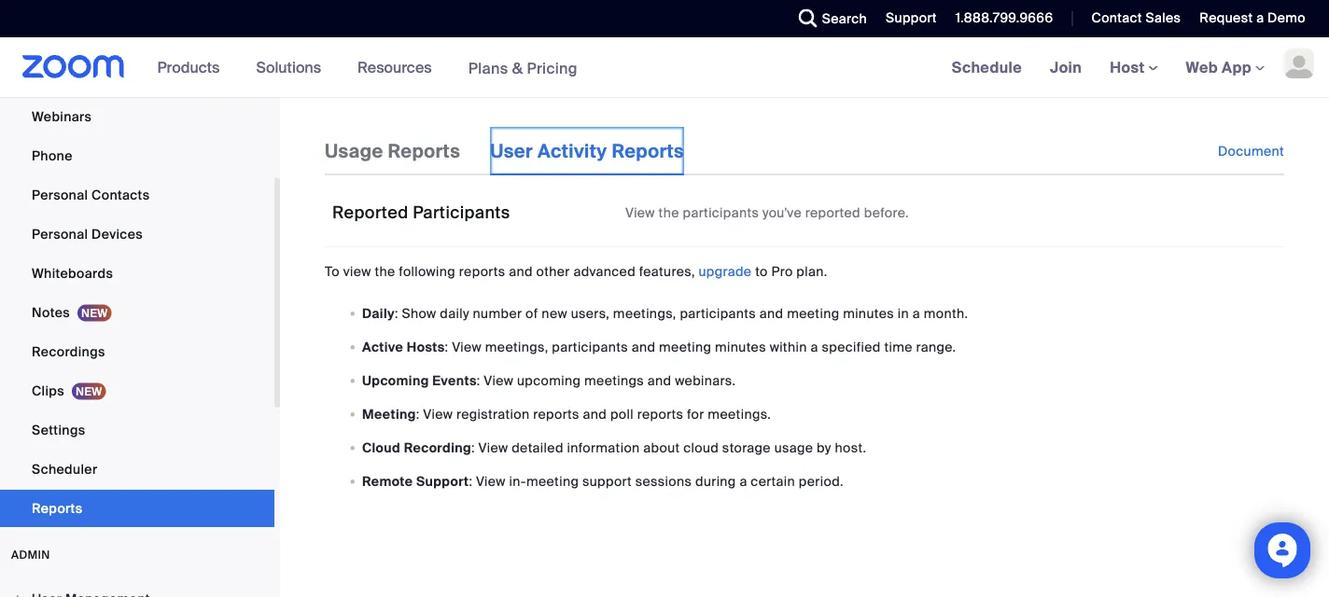 Task type: vqa. For each thing, say whether or not it's contained in the screenshot.
User photo
no



Task type: describe. For each thing, give the bounding box(es) containing it.
products
[[157, 57, 220, 77]]

solutions button
[[256, 37, 330, 97]]

range.
[[917, 338, 957, 356]]

upcoming
[[362, 372, 429, 389]]

active hosts : view meetings, participants and meeting minutes within a specified time range.
[[362, 338, 957, 356]]

during
[[696, 473, 736, 490]]

request
[[1200, 9, 1253, 27]]

: left show
[[395, 305, 399, 322]]

1 vertical spatial participants
[[680, 305, 756, 322]]

a right within
[[811, 338, 819, 356]]

0 vertical spatial meeting
[[787, 305, 840, 322]]

personal menu menu
[[0, 0, 275, 529]]

cloud
[[684, 439, 719, 456]]

profile picture image
[[1285, 49, 1315, 78]]

usage
[[775, 439, 814, 456]]

document
[[1218, 142, 1285, 160]]

in
[[898, 305, 909, 322]]

period.
[[799, 473, 844, 490]]

side navigation navigation
[[0, 0, 280, 598]]

usage reports
[[325, 139, 460, 163]]

clips link
[[0, 373, 275, 410]]

0 vertical spatial participants
[[683, 204, 759, 222]]

host.
[[835, 439, 867, 456]]

following
[[399, 263, 456, 280]]

contacts
[[92, 186, 150, 204]]

zoom logo image
[[22, 55, 125, 78]]

products button
[[157, 37, 228, 97]]

to view the following reports and other advanced features, upgrade to pro plan.
[[325, 263, 828, 280]]

you've
[[763, 204, 802, 222]]

contact sales
[[1092, 9, 1182, 27]]

personal devices link
[[0, 216, 275, 253]]

1.888.799.9666
[[956, 9, 1054, 27]]

a right in
[[913, 305, 921, 322]]

daily : show daily number of new users, meetings, participants and meeting minutes in a month.
[[362, 305, 969, 322]]

recordings
[[32, 343, 105, 360]]

join link
[[1037, 37, 1096, 97]]

notes
[[32, 304, 70, 321]]

admin
[[11, 548, 50, 563]]

features,
[[639, 263, 695, 280]]

notes link
[[0, 294, 275, 331]]

webinars
[[32, 108, 92, 125]]

and left poll
[[583, 406, 607, 423]]

advanced
[[574, 263, 636, 280]]

web app
[[1186, 57, 1252, 77]]

month.
[[924, 305, 969, 322]]

usage
[[325, 139, 383, 163]]

specified
[[822, 338, 881, 356]]

0 vertical spatial minutes
[[843, 305, 895, 322]]

search
[[822, 10, 868, 27]]

time
[[885, 338, 913, 356]]

meetings navigation
[[938, 37, 1330, 99]]

a right during
[[740, 473, 748, 490]]

plans & pricing
[[468, 58, 578, 78]]

reported
[[806, 204, 861, 222]]

and up within
[[760, 305, 784, 322]]

reported participants
[[332, 202, 510, 223]]

1 horizontal spatial reports
[[388, 139, 460, 163]]

active
[[362, 338, 404, 356]]

clips
[[32, 382, 64, 400]]

a left demo
[[1257, 9, 1265, 27]]

user activity reports link
[[490, 127, 685, 176]]

1 vertical spatial the
[[375, 263, 396, 280]]

scheduler
[[32, 461, 97, 478]]

webinars.
[[675, 372, 736, 389]]

contact
[[1092, 9, 1143, 27]]

to
[[325, 263, 340, 280]]

view up the features,
[[626, 204, 655, 222]]

information
[[567, 439, 640, 456]]

1 vertical spatial support
[[416, 473, 469, 490]]

poll
[[611, 406, 634, 423]]

view for upcoming
[[484, 372, 514, 389]]

before.
[[864, 204, 909, 222]]

&
[[512, 58, 523, 78]]

app
[[1222, 57, 1252, 77]]

view up the recording
[[423, 406, 453, 423]]

usage reports link
[[325, 127, 460, 176]]

demo
[[1268, 9, 1306, 27]]

plan.
[[797, 263, 828, 280]]

: for support
[[469, 473, 473, 490]]

join
[[1051, 57, 1082, 77]]

1 vertical spatial meeting
[[659, 338, 712, 356]]

2 vertical spatial participants
[[552, 338, 628, 356]]

phone
[[32, 147, 73, 164]]

in-
[[509, 473, 527, 490]]

schedule link
[[938, 37, 1037, 97]]

sales
[[1146, 9, 1182, 27]]

other
[[536, 263, 570, 280]]

events
[[433, 372, 477, 389]]

daily
[[440, 305, 470, 322]]

pricing
[[527, 58, 578, 78]]

meeting
[[362, 406, 416, 423]]

reports link
[[0, 490, 275, 528]]

to
[[756, 263, 768, 280]]

user activity reports
[[490, 139, 685, 163]]

: up the recording
[[416, 406, 420, 423]]

and down the active hosts : view meetings, participants and meeting minutes within a specified time range.
[[648, 372, 672, 389]]



Task type: locate. For each thing, give the bounding box(es) containing it.
product information navigation
[[143, 37, 592, 99]]

: for hosts
[[445, 338, 449, 356]]

: for events
[[477, 372, 481, 389]]

1 personal from the top
[[32, 186, 88, 204]]

reported
[[332, 202, 409, 223]]

upgrade link
[[699, 263, 752, 280]]

1 horizontal spatial meetings,
[[613, 305, 677, 322]]

daily
[[362, 305, 395, 322]]

whiteboards
[[32, 265, 113, 282]]

and
[[509, 263, 533, 280], [760, 305, 784, 322], [632, 338, 656, 356], [648, 372, 672, 389], [583, 406, 607, 423]]

personal
[[32, 186, 88, 204], [32, 226, 88, 243]]

meeting down detailed
[[527, 473, 579, 490]]

reports up reported participants on the left top of page
[[388, 139, 460, 163]]

banner containing products
[[0, 37, 1330, 99]]

the right view on the left top of the page
[[375, 263, 396, 280]]

contact sales link
[[1078, 0, 1186, 37], [1092, 9, 1182, 27]]

plans
[[468, 58, 508, 78]]

meetings, down of on the bottom left
[[485, 338, 549, 356]]

search button
[[785, 0, 872, 37]]

: up events
[[445, 338, 449, 356]]

personal devices
[[32, 226, 143, 243]]

reports
[[459, 263, 506, 280], [533, 406, 580, 423], [637, 406, 684, 423]]

view the participants you've reported before.
[[626, 204, 909, 222]]

participants up upgrade link
[[683, 204, 759, 222]]

support
[[886, 9, 937, 27], [416, 473, 469, 490]]

show
[[402, 305, 437, 322]]

users,
[[571, 305, 610, 322]]

view down registration
[[479, 439, 508, 456]]

upcoming
[[517, 372, 581, 389]]

reports for registration
[[533, 406, 580, 423]]

0 vertical spatial the
[[659, 204, 680, 222]]

meeting : view registration reports and poll reports for meetings.
[[362, 406, 771, 423]]

participants down users,
[[552, 338, 628, 356]]

personal up whiteboards at the left
[[32, 226, 88, 243]]

schedule
[[952, 57, 1023, 77]]

view left "in-"
[[476, 473, 506, 490]]

0 vertical spatial personal
[[32, 186, 88, 204]]

registration
[[457, 406, 530, 423]]

the
[[659, 204, 680, 222], [375, 263, 396, 280]]

0 horizontal spatial meeting
[[527, 473, 579, 490]]

0 horizontal spatial reports
[[32, 500, 83, 517]]

reports down scheduler
[[32, 500, 83, 517]]

menu item
[[0, 582, 275, 598]]

reports inside personal menu "menu"
[[32, 500, 83, 517]]

2 vertical spatial meeting
[[527, 473, 579, 490]]

personal down the phone
[[32, 186, 88, 204]]

the up the features,
[[659, 204, 680, 222]]

for
[[687, 406, 705, 423]]

2 horizontal spatial reports
[[612, 139, 685, 163]]

support link
[[872, 0, 942, 37], [886, 9, 937, 27]]

upcoming events : view upcoming meetings and webinars.
[[362, 372, 736, 389]]

reports right activity
[[612, 139, 685, 163]]

upgrade
[[699, 263, 752, 280]]

of
[[526, 305, 538, 322]]

and left other
[[509, 263, 533, 280]]

recording
[[404, 439, 472, 456]]

personal for personal devices
[[32, 226, 88, 243]]

0 horizontal spatial minutes
[[715, 338, 767, 356]]

1 horizontal spatial meeting
[[659, 338, 712, 356]]

resources
[[358, 57, 432, 77]]

view up registration
[[484, 372, 514, 389]]

activity
[[538, 139, 607, 163]]

participants down upgrade link
[[680, 305, 756, 322]]

by
[[817, 439, 832, 456]]

cloud
[[362, 439, 401, 456]]

webinars link
[[0, 98, 275, 135]]

storage
[[723, 439, 771, 456]]

settings link
[[0, 412, 275, 449]]

meetings.
[[708, 406, 771, 423]]

2 horizontal spatial reports
[[637, 406, 684, 423]]

view down 'daily'
[[452, 338, 482, 356]]

about
[[644, 439, 680, 456]]

participants
[[413, 202, 510, 223]]

phone link
[[0, 137, 275, 175]]

sessions
[[636, 473, 692, 490]]

0 horizontal spatial support
[[416, 473, 469, 490]]

1 vertical spatial minutes
[[715, 338, 767, 356]]

: left "in-"
[[469, 473, 473, 490]]

web
[[1186, 57, 1219, 77]]

1 vertical spatial meetings,
[[485, 338, 549, 356]]

reports up "number"
[[459, 263, 506, 280]]

menu item inside side navigation navigation
[[0, 582, 275, 598]]

recordings link
[[0, 333, 275, 371]]

reports
[[388, 139, 460, 163], [612, 139, 685, 163], [32, 500, 83, 517]]

1 vertical spatial personal
[[32, 226, 88, 243]]

meeting down plan.
[[787, 305, 840, 322]]

reports for following
[[459, 263, 506, 280]]

request a demo
[[1200, 9, 1306, 27]]

0 vertical spatial meetings,
[[613, 305, 677, 322]]

1 horizontal spatial reports
[[533, 406, 580, 423]]

: for recording
[[472, 439, 475, 456]]

minutes left within
[[715, 338, 767, 356]]

number
[[473, 305, 522, 322]]

meeting
[[787, 305, 840, 322], [659, 338, 712, 356], [527, 473, 579, 490]]

certain
[[751, 473, 796, 490]]

support right search
[[886, 9, 937, 27]]

meeting down daily : show daily number of new users, meetings, participants and meeting minutes in a month.
[[659, 338, 712, 356]]

settings
[[32, 422, 85, 439]]

personal contacts
[[32, 186, 150, 204]]

: up registration
[[477, 372, 481, 389]]

1 horizontal spatial the
[[659, 204, 680, 222]]

support down the recording
[[416, 473, 469, 490]]

within
[[770, 338, 807, 356]]

0 horizontal spatial meetings,
[[485, 338, 549, 356]]

tabs of report home tab list
[[325, 127, 714, 176]]

0 horizontal spatial reports
[[459, 263, 506, 280]]

personal for personal contacts
[[32, 186, 88, 204]]

right image
[[13, 594, 24, 598]]

host
[[1110, 57, 1149, 77]]

2 horizontal spatial meeting
[[787, 305, 840, 322]]

resources button
[[358, 37, 440, 97]]

meetings, up the active hosts : view meetings, participants and meeting minutes within a specified time range.
[[613, 305, 677, 322]]

pro
[[772, 263, 793, 280]]

hosts
[[407, 338, 445, 356]]

reports up about
[[637, 406, 684, 423]]

scheduler link
[[0, 451, 275, 488]]

view
[[343, 263, 371, 280]]

reports down upcoming events : view upcoming meetings and webinars.
[[533, 406, 580, 423]]

meetings
[[585, 372, 644, 389]]

2 personal from the top
[[32, 226, 88, 243]]

0 vertical spatial support
[[886, 9, 937, 27]]

web app button
[[1186, 57, 1265, 77]]

1 horizontal spatial minutes
[[843, 305, 895, 322]]

solutions
[[256, 57, 321, 77]]

minutes left in
[[843, 305, 895, 322]]

0 horizontal spatial the
[[375, 263, 396, 280]]

minutes
[[843, 305, 895, 322], [715, 338, 767, 356]]

1.888.799.9666 button
[[942, 0, 1058, 37], [956, 9, 1054, 27]]

1 horizontal spatial support
[[886, 9, 937, 27]]

view for meetings,
[[452, 338, 482, 356]]

host button
[[1110, 57, 1158, 77]]

personal contacts link
[[0, 176, 275, 214]]

new
[[542, 305, 568, 322]]

banner
[[0, 37, 1330, 99]]

view for detailed
[[479, 439, 508, 456]]

meetings,
[[613, 305, 677, 322], [485, 338, 549, 356]]

and down daily : show daily number of new users, meetings, participants and meeting minutes in a month.
[[632, 338, 656, 356]]

: down registration
[[472, 439, 475, 456]]

view for in-
[[476, 473, 506, 490]]

detailed
[[512, 439, 564, 456]]



